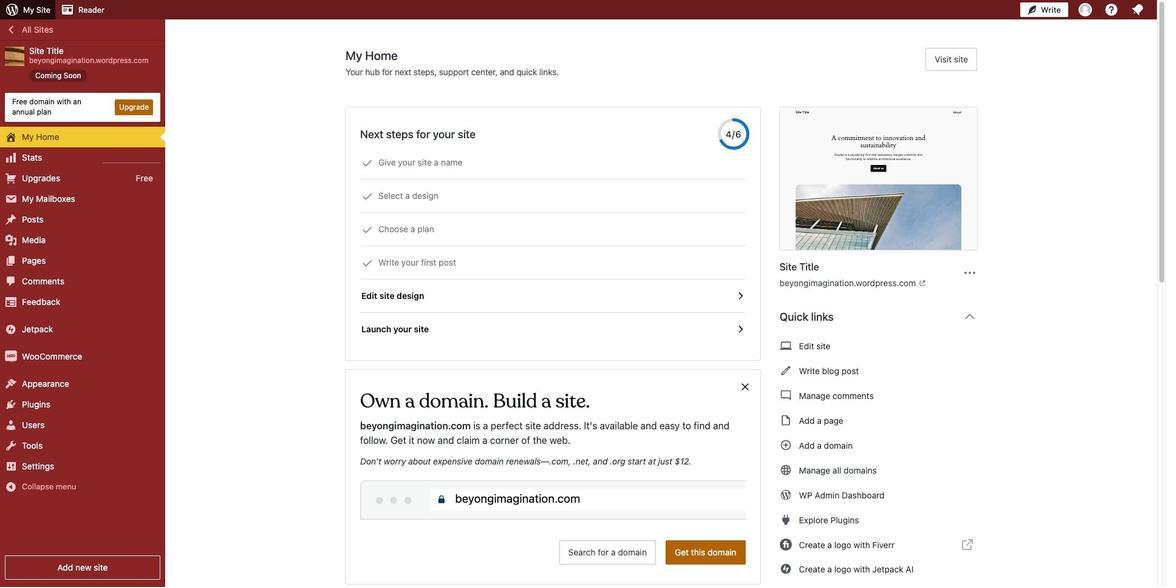 Task type: describe. For each thing, give the bounding box(es) containing it.
2 task complete image from the top
[[362, 225, 373, 236]]

insert_drive_file image
[[780, 414, 792, 428]]

help image
[[1104, 2, 1119, 17]]

manage your notifications image
[[1130, 2, 1145, 17]]

1 task complete image from the top
[[362, 191, 373, 202]]

1 task complete image from the top
[[362, 158, 373, 169]]

my profile image
[[1079, 3, 1092, 16]]

laptop image
[[780, 339, 792, 353]]



Task type: vqa. For each thing, say whether or not it's contained in the screenshot.
Bob Builder image
no



Task type: locate. For each thing, give the bounding box(es) containing it.
dismiss domain name promotion image
[[740, 380, 750, 395]]

1 img image from the top
[[5, 323, 17, 336]]

highest hourly views 0 image
[[103, 155, 160, 163]]

task complete image
[[362, 191, 373, 202], [362, 258, 373, 269]]

edit image
[[780, 364, 792, 378]]

1 vertical spatial task complete image
[[362, 258, 373, 269]]

task complete image
[[362, 158, 373, 169], [362, 225, 373, 236]]

0 vertical spatial task enabled image
[[735, 291, 746, 302]]

launchpad checklist element
[[360, 146, 746, 346]]

2 img image from the top
[[5, 351, 17, 363]]

mode_comment image
[[780, 389, 792, 403]]

img image
[[5, 323, 17, 336], [5, 351, 17, 363]]

1 task enabled image from the top
[[735, 291, 746, 302]]

more options for site site title image
[[963, 266, 977, 280]]

0 vertical spatial task complete image
[[362, 191, 373, 202]]

1 vertical spatial task enabled image
[[735, 324, 746, 335]]

1 vertical spatial img image
[[5, 351, 17, 363]]

2 task enabled image from the top
[[735, 324, 746, 335]]

task enabled image
[[735, 291, 746, 302], [735, 324, 746, 335]]

2 task complete image from the top
[[362, 258, 373, 269]]

0 vertical spatial task complete image
[[362, 158, 373, 169]]

0 vertical spatial img image
[[5, 323, 17, 336]]

1 vertical spatial task complete image
[[362, 225, 373, 236]]

main content
[[346, 48, 987, 588]]

progress bar
[[718, 118, 749, 150]]



